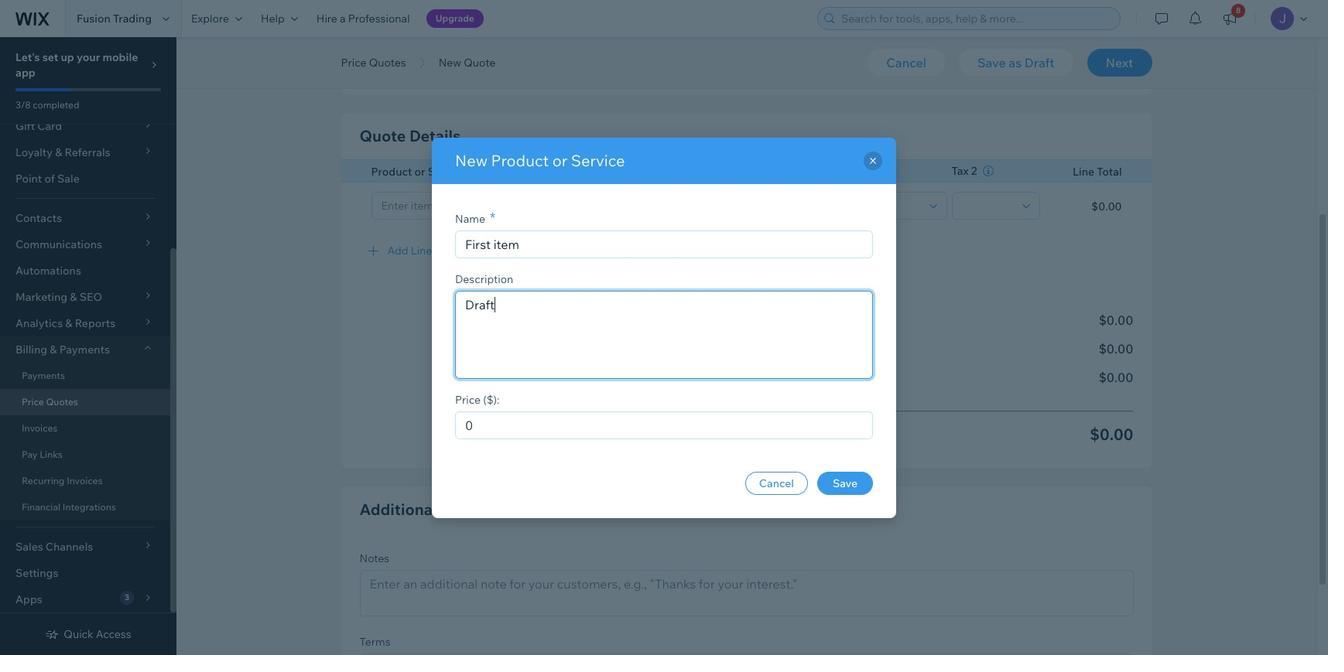 Task type: locate. For each thing, give the bounding box(es) containing it.
service
[[571, 151, 625, 170], [428, 165, 466, 179]]

upgrade button
[[426, 9, 484, 28]]

expiry
[[360, 29, 391, 43]]

price ($):
[[455, 393, 500, 407]]

1 vertical spatial terms
[[360, 635, 391, 649]]

price inside 'price quotes' button
[[341, 56, 367, 70]]

billing
[[15, 343, 47, 357]]

0 horizontal spatial quotes
[[46, 396, 78, 408]]

sale
[[57, 172, 80, 186]]

0 vertical spatial terms
[[605, 29, 636, 43]]

new
[[455, 151, 488, 170]]

price quotes button
[[333, 51, 414, 74]]

payments inside dropdown button
[[59, 343, 110, 357]]

name
[[455, 212, 485, 226]]

payments
[[59, 343, 110, 357], [22, 370, 65, 382]]

quotes down payments link
[[46, 396, 78, 408]]

8
[[1236, 5, 1241, 15]]

1 vertical spatial cancel
[[759, 477, 794, 490]]

or
[[553, 151, 568, 170], [415, 165, 425, 179]]

product right new on the top left
[[491, 151, 549, 170]]

price quotes inside sidebar element
[[22, 396, 78, 408]]

of
[[44, 172, 55, 186]]

None field
[[864, 192, 925, 219], [957, 192, 1018, 219], [864, 192, 925, 219], [957, 192, 1018, 219]]

0 horizontal spatial product
[[371, 165, 412, 179]]

tax left 2
[[952, 164, 969, 178]]

tax left 1
[[859, 165, 876, 179]]

cancel for save
[[759, 477, 794, 490]]

0 horizontal spatial service
[[428, 165, 466, 179]]

1 vertical spatial cancel button
[[745, 472, 808, 495]]

point of sale
[[15, 172, 80, 186]]

automations
[[15, 264, 81, 278]]

0 horizontal spatial price quotes
[[22, 396, 78, 408]]

0 vertical spatial total
[[1097, 165, 1122, 179]]

payments up payments link
[[59, 343, 110, 357]]

save down price:
[[833, 477, 858, 490]]

Price ($): text field
[[461, 412, 868, 439]]

1 horizontal spatial or
[[553, 151, 568, 170]]

1 vertical spatial line
[[411, 243, 432, 257]]

price left '($):' in the bottom left of the page
[[455, 393, 481, 407]]

1 vertical spatial save
[[833, 477, 858, 490]]

save left as
[[978, 55, 1006, 70]]

save for save as draft
[[978, 55, 1006, 70]]

1 vertical spatial invoices
[[67, 475, 103, 487]]

add line item button
[[341, 232, 1152, 269]]

product down the quote
[[371, 165, 412, 179]]

hire
[[317, 12, 337, 26]]

price quotes
[[341, 56, 406, 70], [22, 396, 78, 408]]

a
[[340, 12, 346, 26]]

integrations
[[63, 502, 116, 513]]

1 horizontal spatial line
[[1073, 165, 1095, 179]]

price:
[[796, 425, 838, 444]]

0 vertical spatial quotes
[[369, 56, 406, 70]]

0 vertical spatial line
[[1073, 165, 1095, 179]]

description
[[543, 165, 602, 179], [455, 272, 514, 286]]

Notes text field
[[360, 571, 1133, 616]]

trading
[[113, 12, 152, 26]]

0 horizontal spatial tax
[[859, 165, 876, 179]]

price down billing
[[22, 396, 44, 408]]

cancel button for save
[[745, 472, 808, 495]]

invoices up pay links
[[22, 423, 58, 434]]

Expiry Date field
[[384, 49, 534, 75]]

price quotes down payments link
[[22, 396, 78, 408]]

1 vertical spatial payments
[[22, 370, 65, 382]]

price quotes inside button
[[341, 56, 406, 70]]

($):
[[483, 393, 500, 407]]

quantity
[[803, 165, 848, 179]]

quick access
[[64, 628, 131, 642]]

hire a professional
[[317, 12, 410, 26]]

quotes inside sidebar element
[[46, 396, 78, 408]]

save for save
[[833, 477, 858, 490]]

hire a professional link
[[307, 0, 419, 37]]

1 vertical spatial description
[[455, 272, 514, 286]]

quotes down the expiry date
[[369, 56, 406, 70]]

additional info
[[360, 500, 469, 519]]

quote
[[360, 126, 406, 146]]

1 horizontal spatial cancel
[[887, 55, 927, 70]]

terms
[[605, 29, 636, 43], [360, 635, 391, 649]]

invoices down pay links link
[[67, 475, 103, 487]]

payment terms
[[558, 29, 636, 43]]

0 vertical spatial cancel
[[887, 55, 927, 70]]

0 horizontal spatial save
[[833, 477, 858, 490]]

sidebar element
[[0, 0, 177, 656]]

$0.00
[[1092, 199, 1122, 213], [1099, 313, 1134, 328], [1099, 341, 1134, 357], [1099, 370, 1134, 386], [1090, 425, 1134, 444]]

1 horizontal spatial description
[[543, 165, 602, 179]]

draft
[[1025, 55, 1055, 70]]

1 vertical spatial price quotes
[[22, 396, 78, 408]]

professional
[[348, 12, 410, 26]]

0 vertical spatial save
[[978, 55, 1006, 70]]

1 horizontal spatial cancel button
[[868, 49, 945, 77]]

0 vertical spatial invoices
[[22, 423, 58, 434]]

billing & payments button
[[0, 337, 170, 363]]

price quotes for price quotes link on the left bottom
[[22, 396, 78, 408]]

invoices link
[[0, 416, 170, 442]]

price
[[341, 56, 367, 70], [715, 165, 741, 179], [455, 393, 481, 407], [22, 396, 44, 408]]

save
[[978, 55, 1006, 70], [833, 477, 858, 490]]

line
[[1073, 165, 1095, 179], [411, 243, 432, 257]]

1 horizontal spatial quotes
[[369, 56, 406, 70]]

price down expiry
[[341, 56, 367, 70]]

0 vertical spatial description
[[543, 165, 602, 179]]

0 horizontal spatial cancel button
[[745, 472, 808, 495]]

price quotes down expiry
[[341, 56, 406, 70]]

3/8 completed
[[15, 99, 79, 111]]

notes
[[360, 552, 390, 566]]

0 horizontal spatial terms
[[360, 635, 391, 649]]

quick access button
[[45, 628, 131, 642]]

1 horizontal spatial price quotes
[[341, 56, 406, 70]]

0 vertical spatial price quotes
[[341, 56, 406, 70]]

1 vertical spatial quotes
[[46, 396, 78, 408]]

cancel
[[887, 55, 927, 70], [759, 477, 794, 490]]

1 vertical spatial total
[[756, 425, 793, 444]]

pay
[[22, 449, 38, 461]]

1 horizontal spatial save
[[978, 55, 1006, 70]]

upgrade
[[436, 12, 474, 24]]

tax
[[952, 164, 969, 178], [859, 165, 876, 179]]

quotes inside button
[[369, 56, 406, 70]]

next
[[1106, 55, 1134, 70]]

0 horizontal spatial cancel
[[759, 477, 794, 490]]

1 horizontal spatial terms
[[605, 29, 636, 43]]

0 horizontal spatial line
[[411, 243, 432, 257]]

info
[[440, 500, 469, 519]]

payments down & at the bottom left of the page
[[22, 370, 65, 382]]

quotes
[[369, 56, 406, 70], [46, 396, 78, 408]]

payment
[[558, 29, 603, 43]]

1 horizontal spatial tax
[[952, 164, 969, 178]]

line total
[[1073, 165, 1122, 179]]

0 vertical spatial payments
[[59, 343, 110, 357]]

price quotes for 'price quotes' button
[[341, 56, 406, 70]]

tax for tax 1
[[859, 165, 876, 179]]

point of sale link
[[0, 166, 170, 192]]

total
[[1097, 165, 1122, 179], [756, 425, 793, 444]]

0 vertical spatial cancel button
[[868, 49, 945, 77]]

details
[[409, 126, 461, 146]]

automations link
[[0, 258, 170, 284]]



Task type: vqa. For each thing, say whether or not it's contained in the screenshot.
12" x 8" BAG Cotton Natural flavors "12""
no



Task type: describe. For each thing, give the bounding box(es) containing it.
settings link
[[0, 561, 170, 587]]

0 horizontal spatial description
[[455, 272, 514, 286]]

2
[[971, 164, 977, 178]]

price quotes link
[[0, 389, 170, 416]]

mobile
[[103, 50, 138, 64]]

recurring invoices
[[22, 475, 103, 487]]

your
[[77, 50, 100, 64]]

fusion
[[77, 12, 111, 26]]

next button
[[1087, 49, 1152, 77]]

pay links
[[22, 449, 63, 461]]

1 horizontal spatial service
[[571, 151, 625, 170]]

add line item
[[387, 243, 458, 257]]

Name field
[[461, 231, 868, 257]]

app
[[15, 66, 35, 80]]

price ($)
[[715, 165, 757, 179]]

price left ($)
[[715, 165, 741, 179]]

quotes for price quotes link on the left bottom
[[46, 396, 78, 408]]

1 horizontal spatial product
[[491, 151, 549, 170]]

product or service
[[371, 165, 466, 179]]

line inside button
[[411, 243, 432, 257]]

taxes
[[756, 370, 789, 386]]

item
[[435, 243, 458, 257]]

total price:
[[756, 425, 838, 444]]

tax 1
[[859, 165, 884, 179]]

Search for tools, apps, help & more... field
[[837, 8, 1116, 29]]

date
[[393, 29, 417, 43]]

quotes for 'price quotes' button
[[369, 56, 406, 70]]

payments link
[[0, 363, 170, 389]]

price inside price quotes link
[[22, 396, 44, 408]]

cancel for save as draft
[[887, 55, 927, 70]]

cancel button for save as draft
[[868, 49, 945, 77]]

financial
[[22, 502, 61, 513]]

name *
[[455, 209, 496, 226]]

add
[[387, 243, 408, 257]]

quick
[[64, 628, 93, 642]]

let's set up your mobile app
[[15, 50, 138, 80]]

save as draft button
[[959, 49, 1073, 77]]

recurring invoices link
[[0, 468, 170, 495]]

1
[[879, 165, 884, 179]]

save button
[[818, 472, 873, 495]]

links
[[40, 449, 63, 461]]

help button
[[252, 0, 307, 37]]

billing & payments
[[15, 343, 110, 357]]

0 horizontal spatial or
[[415, 165, 425, 179]]

Description text field
[[456, 291, 873, 378]]

tax for tax 2
[[952, 164, 969, 178]]

0 horizontal spatial total
[[756, 425, 793, 444]]

tax 2
[[952, 164, 977, 178]]

8 button
[[1213, 0, 1247, 37]]

explore
[[191, 12, 229, 26]]

&
[[50, 343, 57, 357]]

Enter item here field
[[377, 192, 516, 219]]

financial integrations link
[[0, 495, 170, 521]]

0 horizontal spatial invoices
[[22, 423, 58, 434]]

save as draft
[[978, 55, 1055, 70]]

*
[[490, 209, 496, 226]]

expiry date
[[360, 29, 417, 43]]

pay links link
[[0, 442, 170, 468]]

3/8
[[15, 99, 31, 111]]

recurring
[[22, 475, 65, 487]]

new product or service
[[455, 151, 625, 170]]

financial integrations
[[22, 502, 116, 513]]

quote details
[[360, 126, 461, 146]]

help
[[261, 12, 285, 26]]

fusion trading
[[77, 12, 152, 26]]

let's
[[15, 50, 40, 64]]

completed
[[33, 99, 79, 111]]

as
[[1009, 55, 1022, 70]]

up
[[61, 50, 74, 64]]

settings
[[15, 567, 58, 581]]

additional
[[360, 500, 437, 519]]

1 horizontal spatial invoices
[[67, 475, 103, 487]]

point
[[15, 172, 42, 186]]

1 horizontal spatial total
[[1097, 165, 1122, 179]]

access
[[96, 628, 131, 642]]

($)
[[743, 165, 757, 179]]

set
[[42, 50, 58, 64]]



